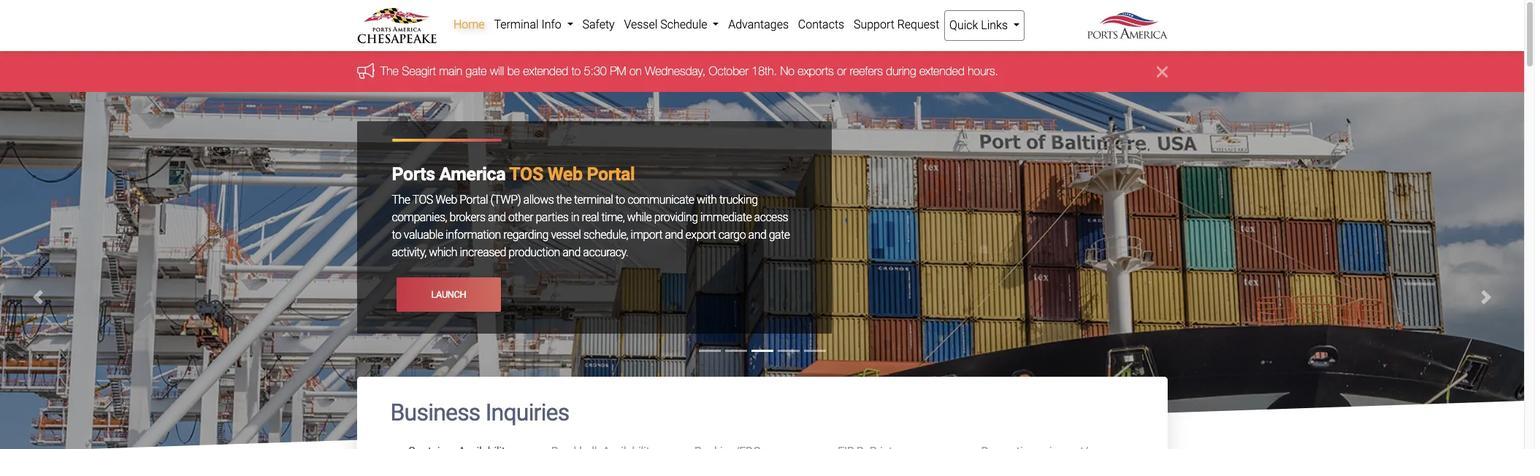 Task type: vqa. For each thing, say whether or not it's contained in the screenshot.
THE SEAGIRT MARINE TERMINAL GATES WILL BE OPEN ON OCTOBER 9TH, COLUMBUS DAY. THE MAIN GATE AND NEW VAIL GATE WILL PROCESS TRUCKS FROM 6:00 AM – 3:30 PM, REEFERS INCLUDED. "alert" at the top of the page
no



Task type: locate. For each thing, give the bounding box(es) containing it.
1 vertical spatial to
[[615, 193, 625, 207]]

the seagirt main gate will be extended to 5:30 pm on wednesday, october 18th.  no exports or reefers during extended hours. alert
[[0, 51, 1524, 92]]

0 horizontal spatial tos
[[412, 193, 433, 207]]

0 vertical spatial to
[[571, 65, 580, 78]]

to left '5:30'
[[571, 65, 580, 78]]

and down vessel
[[562, 246, 581, 260]]

contacts link
[[793, 10, 849, 39]]

web
[[547, 164, 582, 185], [435, 193, 457, 207]]

portal up terminal
[[587, 164, 635, 185]]

0 horizontal spatial web
[[435, 193, 457, 207]]

providing
[[654, 211, 698, 224]]

0 vertical spatial gate
[[465, 65, 486, 78]]

vessel
[[624, 18, 657, 31]]

no
[[780, 65, 794, 78]]

vessel
[[551, 228, 581, 242]]

web up the
[[547, 164, 582, 185]]

seagirt
[[402, 65, 436, 78]]

communicate
[[627, 193, 694, 207]]

on
[[629, 65, 641, 78]]

the left seagirt
[[380, 65, 398, 78]]

launch link
[[396, 278, 501, 312]]

1 vertical spatial web
[[435, 193, 457, 207]]

1 horizontal spatial extended
[[919, 65, 964, 78]]

with
[[697, 193, 717, 207]]

valuable
[[404, 228, 443, 242]]

1 horizontal spatial gate
[[769, 228, 790, 242]]

tos up allows
[[509, 164, 543, 185]]

0 vertical spatial web
[[547, 164, 582, 185]]

extended right during
[[919, 65, 964, 78]]

will
[[490, 65, 504, 78]]

links
[[981, 18, 1008, 32]]

extended
[[523, 65, 568, 78], [919, 65, 964, 78]]

the tos web portal (twp) allows the terminal to communicate with trucking companies,                         brokers and other parties in real time, while providing immediate access to valuable                         information regarding vessel schedule, import and export cargo and gate activity, which increased production and accuracy.
[[392, 193, 790, 260]]

while
[[627, 211, 652, 224]]

request
[[897, 18, 939, 31]]

extended right be
[[523, 65, 568, 78]]

1 vertical spatial tos
[[412, 193, 433, 207]]

exports
[[797, 65, 833, 78]]

companies,
[[392, 211, 447, 224]]

0 vertical spatial tos
[[509, 164, 543, 185]]

tos up the companies,
[[412, 193, 433, 207]]

terminal info
[[494, 18, 564, 31]]

0 horizontal spatial portal
[[460, 193, 488, 207]]

gate inside alert
[[465, 65, 486, 78]]

quick links
[[949, 18, 1011, 32]]

advantages link
[[724, 10, 793, 39]]

0 horizontal spatial extended
[[523, 65, 568, 78]]

2 extended from the left
[[919, 65, 964, 78]]

0 horizontal spatial gate
[[465, 65, 486, 78]]

1 horizontal spatial to
[[571, 65, 580, 78]]

portal inside "the tos web portal (twp) allows the terminal to communicate with trucking companies,                         brokers and other parties in real time, while providing immediate access to valuable                         information regarding vessel schedule, import and export cargo and gate activity, which increased production and accuracy."
[[460, 193, 488, 207]]

and down access
[[748, 228, 766, 242]]

to inside the seagirt main gate will be extended to 5:30 pm on wednesday, october 18th.  no exports or reefers during extended hours. alert
[[571, 65, 580, 78]]

home
[[453, 18, 485, 31]]

and
[[488, 211, 506, 224], [665, 228, 683, 242], [748, 228, 766, 242], [562, 246, 581, 260]]

to
[[571, 65, 580, 78], [615, 193, 625, 207], [392, 228, 401, 242]]

1 vertical spatial portal
[[460, 193, 488, 207]]

1 vertical spatial gate
[[769, 228, 790, 242]]

hours.
[[967, 65, 998, 78]]

quick
[[949, 18, 978, 32]]

real
[[582, 211, 599, 224]]

tos
[[509, 164, 543, 185], [412, 193, 433, 207]]

accuracy.
[[583, 246, 628, 260]]

gate down access
[[769, 228, 790, 242]]

or
[[837, 65, 846, 78]]

main
[[439, 65, 462, 78]]

2 vertical spatial to
[[392, 228, 401, 242]]

the up the companies,
[[392, 193, 410, 207]]

portal up brokers
[[460, 193, 488, 207]]

import
[[631, 228, 662, 242]]

wednesday,
[[645, 65, 705, 78]]

time,
[[601, 211, 625, 224]]

0 vertical spatial the
[[380, 65, 398, 78]]

ports america tos web portal
[[392, 164, 635, 185]]

reefers
[[849, 65, 882, 78]]

parties
[[536, 211, 568, 224]]

web up brokers
[[435, 193, 457, 207]]

the inside the seagirt main gate will be extended to 5:30 pm on wednesday, october 18th.  no exports or reefers during extended hours. alert
[[380, 65, 398, 78]]

other
[[508, 211, 533, 224]]

portal
[[587, 164, 635, 185], [460, 193, 488, 207]]

1 horizontal spatial web
[[547, 164, 582, 185]]

gate
[[465, 65, 486, 78], [769, 228, 790, 242]]

0 vertical spatial portal
[[587, 164, 635, 185]]

cargo
[[718, 228, 746, 242]]

1 vertical spatial the
[[392, 193, 410, 207]]

1 extended from the left
[[523, 65, 568, 78]]

to up activity,
[[392, 228, 401, 242]]

to up time,
[[615, 193, 625, 207]]

gate left will
[[465, 65, 486, 78]]

the inside "the tos web portal (twp) allows the terminal to communicate with trucking companies,                         brokers and other parties in real time, while providing immediate access to valuable                         information regarding vessel schedule, import and export cargo and gate activity, which increased production and accuracy."
[[392, 193, 410, 207]]

safety link
[[578, 10, 619, 39]]

information
[[445, 228, 501, 242]]

quick links link
[[944, 10, 1025, 41]]

the
[[380, 65, 398, 78], [392, 193, 410, 207]]

the seagirt main gate will be extended to 5:30 pm on wednesday, october 18th.  no exports or reefers during extended hours. link
[[380, 65, 998, 78]]

schedule,
[[583, 228, 628, 242]]

export
[[685, 228, 716, 242]]

trucking
[[719, 193, 758, 207]]



Task type: describe. For each thing, give the bounding box(es) containing it.
tos inside "the tos web portal (twp) allows the terminal to communicate with trucking companies,                         brokers and other parties in real time, while providing immediate access to valuable                         information regarding vessel schedule, import and export cargo and gate activity, which increased production and accuracy."
[[412, 193, 433, 207]]

tos web portal image
[[0, 92, 1524, 449]]

contacts
[[798, 18, 844, 31]]

and down providing
[[665, 228, 683, 242]]

2 horizontal spatial to
[[615, 193, 625, 207]]

terminal info link
[[489, 10, 578, 39]]

(twp)
[[490, 193, 521, 207]]

increased
[[460, 246, 506, 260]]

regarding
[[503, 228, 548, 242]]

the
[[556, 193, 571, 207]]

advantages
[[728, 18, 789, 31]]

ports
[[392, 164, 435, 185]]

safety
[[582, 18, 615, 31]]

1 horizontal spatial portal
[[587, 164, 635, 185]]

vessel schedule link
[[619, 10, 724, 39]]

launch
[[431, 289, 466, 300]]

5:30
[[584, 65, 606, 78]]

activity,
[[392, 246, 426, 260]]

production
[[509, 246, 560, 260]]

october
[[708, 65, 748, 78]]

schedule
[[660, 18, 707, 31]]

support
[[854, 18, 894, 31]]

gate inside "the tos web portal (twp) allows the terminal to communicate with trucking companies,                         brokers and other parties in real time, while providing immediate access to valuable                         information regarding vessel schedule, import and export cargo and gate activity, which increased production and accuracy."
[[769, 228, 790, 242]]

close image
[[1156, 63, 1167, 81]]

support request link
[[849, 10, 944, 39]]

the for the seagirt main gate will be extended to 5:30 pm on wednesday, october 18th.  no exports or reefers during extended hours.
[[380, 65, 398, 78]]

inquiries
[[485, 399, 569, 427]]

the for the tos web portal (twp) allows the terminal to communicate with trucking companies,                         brokers and other parties in real time, while providing immediate access to valuable                         information regarding vessel schedule, import and export cargo and gate activity, which increased production and accuracy.
[[392, 193, 410, 207]]

0 horizontal spatial to
[[392, 228, 401, 242]]

during
[[886, 65, 916, 78]]

home link
[[449, 10, 489, 39]]

terminal
[[494, 18, 539, 31]]

vessel schedule
[[624, 18, 710, 31]]

allows
[[523, 193, 554, 207]]

in
[[571, 211, 579, 224]]

which
[[429, 246, 457, 260]]

business inquiries
[[390, 399, 569, 427]]

be
[[507, 65, 519, 78]]

bullhorn image
[[357, 63, 380, 79]]

business
[[390, 399, 480, 427]]

america
[[439, 164, 506, 185]]

18th.
[[751, 65, 777, 78]]

and down (twp)
[[488, 211, 506, 224]]

web inside "the tos web portal (twp) allows the terminal to communicate with trucking companies,                         brokers and other parties in real time, while providing immediate access to valuable                         information regarding vessel schedule, import and export cargo and gate activity, which increased production and accuracy."
[[435, 193, 457, 207]]

support request
[[854, 18, 939, 31]]

access
[[754, 211, 788, 224]]

immediate
[[700, 211, 752, 224]]

brokers
[[449, 211, 485, 224]]

the seagirt main gate will be extended to 5:30 pm on wednesday, october 18th.  no exports or reefers during extended hours.
[[380, 65, 998, 78]]

1 horizontal spatial tos
[[509, 164, 543, 185]]

info
[[541, 18, 561, 31]]

terminal
[[574, 193, 613, 207]]

pm
[[610, 65, 626, 78]]



